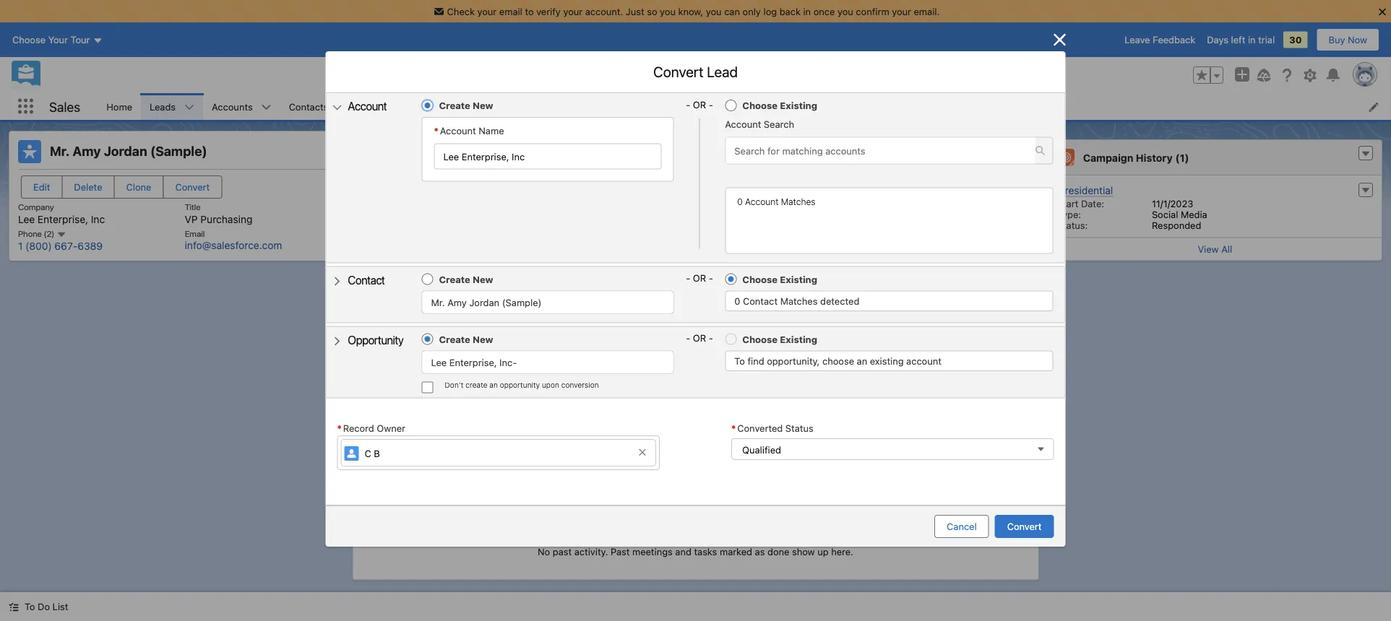 Task type: locate. For each thing, give the bounding box(es) containing it.
now
[[1348, 34, 1368, 45]]

0 vertical spatial matches
[[781, 197, 816, 207]]

to do list button
[[0, 593, 77, 622]]

1 vertical spatial for
[[882, 241, 895, 253]]

status inside button
[[932, 178, 960, 189]]

existing up search on the top of the page
[[780, 100, 818, 111]]

as left done in the right of the page
[[755, 546, 765, 557]]

2 vertical spatial choose existing
[[743, 334, 818, 345]]

mr. amy jordan (sample)
[[50, 143, 207, 159], [431, 297, 542, 308]]

status left the 'nurturing'
[[393, 178, 424, 189]]

0 vertical spatial this
[[897, 241, 914, 253]]

* left account name
[[434, 125, 439, 136]]

0 horizontal spatial to
[[525, 6, 534, 17]]

lead left is
[[738, 270, 757, 282]]

1 horizontal spatial mr.
[[431, 297, 445, 308]]

clone button
[[114, 176, 164, 199]]

existing down likelihood
[[780, 274, 818, 285]]

text default image left the opportunity
[[332, 337, 342, 347]]

1 vertical spatial convert button
[[995, 515, 1054, 538]]

search
[[764, 119, 794, 129]]

social media
[[1152, 209, 1208, 220]]

status:
[[1057, 220, 1088, 231]]

text default image right contacts
[[332, 103, 342, 113]]

accounts
[[212, 101, 253, 112]]

matches down the qualified,
[[780, 296, 818, 307]]

2 choose from the top
[[743, 274, 778, 285]]

process
[[756, 299, 792, 311]]

can left only
[[724, 6, 740, 17]]

0 vertical spatial opportunity
[[883, 270, 935, 282]]

choose existing up opportunity, on the bottom right of the page
[[743, 334, 818, 345]]

None text field
[[434, 144, 662, 170]]

choose
[[743, 100, 778, 111], [743, 274, 778, 285], [743, 334, 778, 345]]

details
[[439, 353, 471, 367]]

or left if
[[693, 273, 706, 284]]

0 horizontal spatial (sample)
[[150, 143, 207, 159]]

convert button up title
[[163, 176, 222, 199]]

you inside nurture your leads and identify opportunities. identify pain points that you can solve for this lead determine the likelihood of this lead converting if this lead is qualified, convert it to an opportunity ensure that marketing and sales work together to develop your lead qualifying process
[[819, 241, 835, 253]]

0 horizontal spatial opportunity
[[500, 381, 540, 389]]

0 left success
[[738, 197, 743, 207]]

an right create
[[490, 381, 498, 389]]

status for mark status as complete
[[932, 178, 960, 189]]

1 vertical spatial can
[[837, 241, 854, 253]]

your
[[477, 6, 497, 17], [563, 6, 583, 17], [892, 6, 911, 17], [730, 227, 751, 238], [972, 285, 992, 296]]

you right know,
[[706, 6, 722, 17]]

mr. right lead image
[[50, 143, 70, 159]]

accounts list item
[[203, 93, 280, 120]]

convert button right cancel
[[995, 515, 1054, 538]]

1 vertical spatial lee
[[431, 357, 447, 368]]

0 horizontal spatial mr.
[[50, 143, 70, 159]]

1 horizontal spatial for
[[882, 241, 895, 253]]

list containing home
[[98, 93, 1391, 120]]

develop
[[934, 285, 969, 296]]

0 horizontal spatial that
[[743, 285, 761, 296]]

view down 'media'
[[1198, 244, 1219, 255]]

* for converted status
[[732, 423, 736, 434]]

view right expand all button
[[995, 438, 1016, 449]]

lee inside button
[[431, 357, 447, 368]]

calendar list item
[[452, 93, 527, 120]]

mr.
[[50, 143, 70, 159], [431, 297, 445, 308]]

1 vertical spatial amy
[[448, 297, 467, 308]]

choose existing
[[743, 100, 818, 111], [743, 274, 818, 285], [743, 334, 818, 345]]

in right back
[[803, 6, 811, 17]]

2 create new from the top
[[439, 274, 493, 285]]

date:
[[1081, 198, 1105, 209]]

as
[[963, 178, 973, 189], [755, 546, 765, 557]]

account name
[[440, 125, 504, 136]]

or
[[693, 99, 706, 110], [693, 273, 706, 284], [693, 333, 706, 344]]

amy inside button
[[448, 297, 467, 308]]

matches up identify
[[781, 197, 816, 207]]

leads
[[150, 101, 176, 112]]

that
[[798, 241, 816, 253], [743, 285, 761, 296]]

existing
[[780, 100, 818, 111], [780, 274, 818, 285], [780, 334, 818, 345]]

to left develop
[[922, 285, 931, 296]]

convert for the rightmost 'convert' button
[[1007, 521, 1042, 532]]

enterprise, up the 1 (800) 667-6389
[[38, 213, 88, 225]]

2 or from the top
[[693, 273, 706, 284]]

and up points
[[781, 227, 798, 238]]

to right it at the right
[[858, 270, 867, 282]]

choose for opportunity
[[743, 334, 778, 345]]

can inside nurture your leads and identify opportunities. identify pain points that you can solve for this lead determine the likelihood of this lead converting if this lead is qualified, convert it to an opportunity ensure that marketing and sales work together to develop your lead qualifying process
[[837, 241, 854, 253]]

as left complete
[[963, 178, 973, 189]]

1 - or - from the top
[[686, 99, 713, 110]]

2 vertical spatial to
[[922, 285, 931, 296]]

1 horizontal spatial in
[[1248, 34, 1256, 45]]

this up converting
[[897, 241, 914, 253]]

list
[[98, 93, 1391, 120]]

0 vertical spatial existing
[[780, 100, 818, 111]]

lead down solve
[[852, 256, 871, 267]]

2 horizontal spatial text default image
[[1361, 149, 1371, 159]]

and left tasks
[[675, 546, 692, 557]]

or down convert lead
[[693, 99, 706, 110]]

this right if
[[719, 270, 735, 282]]

contact down is
[[743, 296, 778, 307]]

an right choose
[[857, 356, 868, 367]]

know,
[[678, 6, 703, 17]]

amy up details
[[448, 297, 467, 308]]

to right email
[[525, 6, 534, 17]]

0 account matches
[[738, 197, 816, 207]]

(1)
[[1176, 152, 1189, 164]]

status right the mark
[[932, 178, 960, 189]]

lee down company
[[18, 213, 35, 225]]

3 text default image from the top
[[332, 337, 342, 347]]

3 create from the top
[[439, 334, 470, 345]]

title
[[185, 202, 201, 212]]

view all link down 'media'
[[1049, 237, 1382, 261]]

past
[[611, 546, 630, 557]]

view all link right expand all button
[[994, 432, 1030, 455]]

opportunity down inc-
[[500, 381, 540, 389]]

upcoming
[[457, 506, 501, 517]]

this
[[897, 241, 914, 253], [833, 256, 849, 267], [719, 270, 735, 282]]

lead image
[[18, 140, 41, 163]]

* left the record
[[337, 423, 342, 434]]

1 vertical spatial jordan
[[469, 297, 500, 308]]

0 vertical spatial to
[[525, 6, 534, 17]]

choose up find
[[743, 334, 778, 345]]

existing for account
[[780, 100, 818, 111]]

sales down it at the right
[[830, 285, 854, 296]]

0 vertical spatial to
[[735, 356, 745, 367]]

1 horizontal spatial this
[[833, 256, 849, 267]]

this right of
[[833, 256, 849, 267]]

1 horizontal spatial status
[[786, 423, 814, 434]]

2 vertical spatial text default image
[[332, 337, 342, 347]]

1 vertical spatial that
[[743, 285, 761, 296]]

choose up the account search at the right top
[[743, 100, 778, 111]]

1 vertical spatial and
[[811, 285, 828, 296]]

enterprise, up create
[[449, 357, 497, 368]]

account
[[348, 99, 387, 113], [725, 119, 761, 129], [440, 125, 476, 136], [745, 197, 779, 207]]

(sample) down leads list item
[[150, 143, 207, 159]]

in
[[803, 6, 811, 17], [1248, 34, 1256, 45]]

0 vertical spatial amy
[[73, 143, 101, 159]]

0 vertical spatial create new
[[439, 100, 493, 111]]

0 left 'process'
[[735, 296, 740, 307]]

0 vertical spatial lee
[[18, 213, 35, 225]]

choose down the
[[743, 274, 778, 285]]

0 vertical spatial sales
[[49, 99, 80, 114]]

- or -
[[686, 99, 713, 110], [686, 273, 713, 284], [686, 333, 713, 344]]

past
[[553, 546, 572, 557]]

1 vertical spatial contact
[[743, 296, 778, 307]]

0 vertical spatial choose
[[743, 100, 778, 111]]

convert for convert lead
[[653, 63, 704, 80]]

1 horizontal spatial view
[[1198, 244, 1219, 255]]

choose existing up search on the top of the page
[[743, 100, 818, 111]]

text default image
[[1035, 146, 1046, 156], [1361, 149, 1371, 159], [9, 602, 19, 613]]

convert up reports link
[[653, 63, 704, 80]]

1 vertical spatial create
[[439, 274, 470, 285]]

group
[[1193, 67, 1224, 84]]

to inside button
[[25, 602, 35, 613]]

choose existing down the
[[743, 274, 818, 285]]

0 horizontal spatial convert
[[175, 182, 210, 193]]

1 • from the left
[[930, 438, 934, 449]]

you have an upcoming task
[[402, 506, 521, 517]]

0 horizontal spatial sales
[[49, 99, 80, 114]]

b
[[374, 448, 380, 459]]

0 vertical spatial enterprise,
[[38, 213, 88, 225]]

nurture
[[693, 227, 728, 238]]

0 vertical spatial or
[[693, 99, 706, 110]]

(sample) inside button
[[502, 297, 542, 308]]

call
[[426, 388, 443, 398]]

have
[[421, 506, 441, 517]]

0 vertical spatial mr. amy jordan (sample)
[[50, 143, 207, 159]]

lead
[[707, 63, 738, 80]]

email
[[499, 6, 522, 17]]

and down convert
[[811, 285, 828, 296]]

0 for 0 account matches
[[738, 197, 743, 207]]

2 vertical spatial or
[[693, 333, 706, 344]]

1 vertical spatial convert
[[175, 182, 210, 193]]

in right left
[[1248, 34, 1256, 45]]

3 choose existing from the top
[[743, 334, 818, 345]]

1 vertical spatial text default image
[[332, 277, 342, 287]]

mr. amy jordan (sample) up lee enterprise, inc-
[[431, 297, 542, 308]]

0 horizontal spatial enterprise,
[[38, 213, 88, 225]]

campaign
[[1083, 152, 1134, 164]]

text default image inside to do list button
[[9, 602, 19, 613]]

opportunities.
[[838, 227, 902, 238]]

text default image
[[332, 103, 342, 113], [332, 277, 342, 287], [332, 337, 342, 347]]

2 • from the left
[[987, 438, 991, 449]]

mr. amy jordan (sample) inside button
[[431, 297, 542, 308]]

2 vertical spatial choose
[[743, 334, 778, 345]]

1 (800) 667-6389
[[18, 240, 103, 252]]

0 horizontal spatial amy
[[73, 143, 101, 159]]

quotes link
[[746, 93, 795, 120]]

for left success
[[742, 201, 757, 213]]

1 horizontal spatial view all link
[[1049, 237, 1382, 261]]

account inside 'account' dropdown button
[[348, 99, 387, 113]]

0 horizontal spatial lee
[[18, 213, 35, 225]]

or up details tab list
[[693, 333, 706, 344]]

info@salesforce.com
[[185, 239, 282, 251]]

that down is
[[743, 285, 761, 296]]

you up of
[[819, 241, 835, 253]]

0 horizontal spatial this
[[719, 270, 735, 282]]

0 horizontal spatial contact
[[348, 273, 385, 287]]

2 text default image from the top
[[332, 277, 342, 287]]

1 vertical spatial 0
[[735, 296, 740, 307]]

jordan inside button
[[469, 297, 500, 308]]

account search
[[725, 119, 794, 129]]

name
[[479, 125, 504, 136]]

for up converting
[[882, 241, 895, 253]]

jordan up lee enterprise, inc-
[[469, 297, 500, 308]]

can left solve
[[837, 241, 854, 253]]

2 horizontal spatial and
[[811, 285, 828, 296]]

1 or from the top
[[693, 99, 706, 110]]

for inside nurture your leads and identify opportunities. identify pain points that you can solve for this lead determine the likelihood of this lead converting if this lead is qualified, convert it to an opportunity ensure that marketing and sales work together to develop your lead qualifying process
[[882, 241, 895, 253]]

0 vertical spatial choose existing
[[743, 100, 818, 111]]

text default image inside contact dropdown button
[[332, 277, 342, 287]]

to left find
[[735, 356, 745, 367]]

points
[[768, 241, 796, 253]]

1 horizontal spatial opportunity
[[883, 270, 935, 282]]

Account Search text field
[[726, 138, 1035, 164]]

mr. inside button
[[431, 297, 445, 308]]

1 vertical spatial sales
[[830, 285, 854, 296]]

2 vertical spatial - or -
[[686, 333, 713, 344]]

1 horizontal spatial that
[[798, 241, 816, 253]]

opportunity up together
[[883, 270, 935, 282]]

convert
[[653, 63, 704, 80], [175, 182, 210, 193], [1007, 521, 1042, 532]]

mr. up details
[[431, 297, 445, 308]]

choose existing for account
[[743, 100, 818, 111]]

contacts link
[[280, 93, 337, 120]]

2 vertical spatial this
[[719, 270, 735, 282]]

2 horizontal spatial convert
[[1007, 521, 1042, 532]]

0 horizontal spatial *
[[337, 423, 342, 434]]

done
[[768, 546, 790, 557]]

* for account name
[[434, 125, 439, 136]]

1 vertical spatial this
[[833, 256, 849, 267]]

create new for opportunity
[[439, 334, 493, 345]]

the
[[759, 256, 774, 267]]

identify
[[710, 241, 744, 253]]

2 vertical spatial create
[[439, 334, 470, 345]]

1 vertical spatial enterprise,
[[449, 357, 497, 368]]

text default image inside 'account' dropdown button
[[332, 103, 342, 113]]

1 vertical spatial view
[[995, 438, 1016, 449]]

0 vertical spatial view
[[1198, 244, 1219, 255]]

0 horizontal spatial can
[[724, 6, 740, 17]]

3 choose from the top
[[743, 334, 778, 345]]

to
[[525, 6, 534, 17], [858, 270, 867, 282], [922, 285, 931, 296]]

2 choose existing from the top
[[743, 274, 818, 285]]

quotes list item
[[746, 93, 814, 120]]

1 horizontal spatial to
[[735, 356, 745, 367]]

solve
[[856, 241, 880, 253]]

to for to find opportunity, choose an existing account
[[735, 356, 745, 367]]

create for opportunity
[[439, 334, 470, 345]]

if
[[710, 270, 716, 282]]

1 vertical spatial create new
[[439, 274, 493, 285]]

0 vertical spatial for
[[742, 201, 757, 213]]

opportunities list item
[[356, 93, 452, 120]]

convert up title
[[175, 182, 210, 193]]

status right converted
[[786, 423, 814, 434]]

matches inside status
[[781, 197, 816, 207]]

converted status
[[737, 423, 814, 434]]

0 vertical spatial text default image
[[332, 103, 342, 113]]

1 horizontal spatial can
[[837, 241, 854, 253]]

0 horizontal spatial and
[[675, 546, 692, 557]]

0 inside 0 account matches status
[[738, 197, 743, 207]]

3 or from the top
[[693, 333, 706, 344]]

- or - up details tab list
[[686, 333, 713, 344]]

mr. amy jordan (sample) up clone button on the top of the page
[[50, 143, 207, 159]]

status for converted status
[[786, 423, 814, 434]]

1
[[18, 240, 23, 252]]

that up likelihood
[[798, 241, 816, 253]]

0 horizontal spatial status
[[393, 178, 424, 189]]

0 contact matches detected
[[735, 296, 860, 307]]

2 create from the top
[[439, 274, 470, 285]]

mark
[[908, 178, 929, 189]]

matches for contact
[[780, 296, 818, 307]]

0 vertical spatial as
[[963, 178, 973, 189]]

0 vertical spatial create
[[439, 100, 470, 111]]

event
[[653, 388, 677, 398]]

list item
[[527, 93, 587, 120]]

verify
[[536, 6, 561, 17]]

1 horizontal spatial as
[[963, 178, 973, 189]]

overdue
[[444, 465, 484, 476]]

vp
[[185, 213, 198, 225]]

amy up the delete at the left top of the page
[[73, 143, 101, 159]]

- or - up ensure
[[686, 273, 713, 284]]

to find opportunity, choose an existing account
[[735, 356, 942, 367]]

2 existing from the top
[[780, 274, 818, 285]]

0 vertical spatial 0
[[738, 197, 743, 207]]

1 horizontal spatial convert
[[653, 63, 704, 80]]

upcoming & overdue button
[[362, 459, 1029, 482]]

3 create new from the top
[[439, 334, 493, 345]]

1 existing from the top
[[780, 100, 818, 111]]

alert
[[725, 179, 1053, 188]]

0 vertical spatial and
[[781, 227, 798, 238]]

contacts list item
[[280, 93, 356, 120]]

text default image up opportunity dropdown button
[[332, 277, 342, 287]]

existing up opportunity, on the bottom right of the page
[[780, 334, 818, 345]]

:
[[424, 178, 427, 189]]

your left email
[[477, 6, 497, 17]]

to left do
[[25, 602, 35, 613]]

2 - or - from the top
[[686, 273, 713, 284]]

(sample) up inc-
[[502, 297, 542, 308]]

create
[[439, 100, 470, 111], [439, 274, 470, 285], [439, 334, 470, 345]]

* left converted
[[732, 423, 736, 434]]

text default image inside opportunity dropdown button
[[332, 337, 342, 347]]

opportunity button
[[323, 324, 413, 356]]

0 horizontal spatial mr. amy jordan (sample)
[[50, 143, 207, 159]]

0 account matches status
[[725, 188, 1053, 254]]

an up work
[[869, 270, 880, 282]]

1 horizontal spatial lee
[[431, 357, 447, 368]]

1 vertical spatial - or -
[[686, 273, 713, 284]]

1 vertical spatial matches
[[780, 296, 818, 307]]

contact inside dropdown button
[[348, 273, 385, 287]]

• right expand all button
[[987, 438, 991, 449]]

title vp purchasing
[[185, 202, 253, 225]]

it
[[849, 270, 855, 282]]

0 for 0 contact matches detected
[[735, 296, 740, 307]]

days left in trial
[[1207, 34, 1275, 45]]

3 - or - from the top
[[686, 333, 713, 344]]

1 horizontal spatial mr. amy jordan (sample)
[[431, 297, 542, 308]]

clone
[[126, 182, 151, 193]]

3 existing from the top
[[780, 334, 818, 345]]

sales left home link
[[49, 99, 80, 114]]

choose for contact
[[743, 274, 778, 285]]

1 vertical spatial mr. amy jordan (sample)
[[431, 297, 542, 308]]

1 horizontal spatial amy
[[448, 297, 467, 308]]

calendar link
[[452, 93, 509, 120]]

opportunity,
[[767, 356, 820, 367]]

inc
[[91, 213, 105, 225]]

0 vertical spatial jordan
[[104, 143, 147, 159]]

lee up don't
[[431, 357, 447, 368]]

delete button
[[62, 176, 115, 199]]

2 vertical spatial existing
[[780, 334, 818, 345]]

1 choose from the top
[[743, 100, 778, 111]]

1 horizontal spatial and
[[781, 227, 798, 238]]

determine
[[710, 256, 757, 267]]

just
[[626, 6, 644, 17]]

account.
[[585, 6, 623, 17]]

contact up opportunity dropdown button
[[348, 273, 385, 287]]

convert right cancel
[[1007, 521, 1042, 532]]

start
[[1057, 198, 1079, 209]]

1 choose existing from the top
[[743, 100, 818, 111]]

• left "expand"
[[930, 438, 934, 449]]

jordan up clone button on the top of the page
[[104, 143, 147, 159]]

convert button
[[163, 176, 222, 199], [995, 515, 1054, 538]]

0 horizontal spatial as
[[755, 546, 765, 557]]

1 text default image from the top
[[332, 103, 342, 113]]

- or - down convert lead
[[686, 99, 713, 110]]

1 create from the top
[[439, 100, 470, 111]]



Task type: vqa. For each thing, say whether or not it's contained in the screenshot.
the Change within the Button
no



Task type: describe. For each thing, give the bounding box(es) containing it.
company
[[18, 202, 54, 212]]

new event
[[631, 388, 677, 398]]

choose
[[823, 356, 854, 367]]

presidential
[[1059, 184, 1113, 196]]

confirm
[[856, 6, 890, 17]]

task
[[538, 388, 558, 398]]

1 vertical spatial as
[[755, 546, 765, 557]]

leads link
[[141, 93, 184, 120]]

create for contact
[[439, 274, 470, 285]]

0 vertical spatial can
[[724, 6, 740, 17]]

task image
[[376, 491, 393, 508]]

(800)
[[25, 240, 52, 252]]

0 vertical spatial (sample)
[[150, 143, 207, 159]]

reports link
[[676, 93, 728, 120]]

1 create new from the top
[[439, 100, 493, 111]]

choose existing for opportunity
[[743, 334, 818, 345]]

all inside campaign history element
[[1222, 244, 1233, 255]]

qualified,
[[769, 270, 810, 282]]

0 horizontal spatial for
[[742, 201, 757, 213]]

converting
[[874, 256, 921, 267]]

edit
[[33, 182, 50, 193]]

campaign history element
[[1048, 140, 1383, 261]]

check your email to verify your account. just so you know, you can only log back in once you confirm your email.
[[447, 6, 940, 17]]

0 horizontal spatial all
[[973, 438, 984, 449]]

check
[[447, 6, 475, 17]]

text default image for opportunity
[[332, 337, 342, 347]]

&
[[435, 465, 442, 476]]

0 horizontal spatial convert button
[[163, 176, 222, 199]]

you right once
[[838, 6, 853, 17]]

lead up converting
[[916, 241, 935, 253]]

mark status as complete button
[[879, 172, 1030, 195]]

enterprise, inside company lee enterprise, inc
[[38, 213, 88, 225]]

* for record owner
[[337, 423, 342, 434]]

1 horizontal spatial contact
[[743, 296, 778, 307]]

30
[[1290, 34, 1302, 45]]

details tab list
[[362, 345, 1030, 374]]

convert
[[813, 270, 847, 282]]

1 vertical spatial to
[[858, 270, 867, 282]]

- or - for account
[[686, 99, 713, 110]]

back
[[780, 6, 801, 17]]

text default image for contact
[[332, 277, 342, 287]]

your left email.
[[892, 6, 911, 17]]

to for to do list
[[25, 602, 35, 613]]

media
[[1181, 209, 1208, 220]]

account for account name
[[440, 125, 476, 136]]

2 horizontal spatial this
[[897, 241, 914, 253]]

leave feedback link
[[1125, 34, 1196, 45]]

1 vertical spatial opportunity
[[500, 381, 540, 389]]

refresh button
[[892, 432, 927, 455]]

quotes
[[755, 101, 787, 112]]

enterprise, inside button
[[449, 357, 497, 368]]

lee enterprise, inc- button
[[431, 352, 673, 373]]

opportunity inside nurture your leads and identify opportunities. identify pain points that you can solve for this lead determine the likelihood of this lead converting if this lead is qualified, convert it to an opportunity ensure that marketing and sales work together to develop your lead qualifying process
[[883, 270, 935, 282]]

2 vertical spatial and
[[675, 546, 692, 557]]

home link
[[98, 93, 141, 120]]

you right so
[[660, 6, 676, 17]]

choose existing for contact
[[743, 274, 818, 285]]

account inside 0 account matches status
[[745, 197, 779, 207]]

work
[[857, 285, 879, 296]]

owner
[[377, 423, 405, 434]]

text default image inside campaign history element
[[1361, 149, 1371, 159]]

0 vertical spatial that
[[798, 241, 816, 253]]

reports list item
[[676, 93, 746, 120]]

leave
[[1125, 34, 1150, 45]]

log a call button
[[364, 381, 455, 405]]

text default image for account
[[332, 103, 342, 113]]

refresh • expand all • view all
[[893, 438, 1029, 449]]

c b
[[365, 448, 380, 459]]

contact button
[[323, 264, 394, 296]]

view inside campaign history element
[[1198, 244, 1219, 255]]

so
[[647, 6, 657, 17]]

convert lead
[[653, 63, 738, 80]]

create new for contact
[[439, 274, 493, 285]]

calendar
[[461, 101, 500, 112]]

or for contact
[[693, 273, 706, 284]]

path options list box
[[393, 137, 1030, 160]]

status : nurturing
[[393, 178, 475, 189]]

as inside button
[[963, 178, 973, 189]]

your right verify
[[563, 6, 583, 17]]

upcoming & overdue
[[385, 465, 484, 476]]

lee enterprise, inc-
[[431, 357, 517, 368]]

- or - for contact
[[686, 273, 713, 284]]

likelihood
[[776, 256, 819, 267]]

account for account
[[348, 99, 387, 113]]

info@salesforce.com link
[[185, 239, 282, 251]]

marketing
[[764, 285, 808, 296]]

email.
[[914, 6, 940, 17]]

mr. amy jordan (sample) button
[[431, 292, 673, 313]]

show
[[792, 546, 815, 557]]

don't
[[445, 381, 464, 389]]

c b link
[[341, 440, 656, 467]]

lead right develop
[[994, 285, 1013, 296]]

existing for opportunity
[[780, 334, 818, 345]]

or for opportunity
[[693, 333, 706, 344]]

0 vertical spatial in
[[803, 6, 811, 17]]

667-
[[55, 240, 78, 252]]

refresh
[[893, 438, 927, 449]]

days
[[1207, 34, 1229, 45]]

home
[[106, 101, 132, 112]]

matches for account
[[781, 197, 816, 207]]

0 horizontal spatial view
[[995, 438, 1016, 449]]

presidential link
[[1059, 184, 1113, 197]]

left
[[1231, 34, 1246, 45]]

find
[[748, 356, 764, 367]]

sales inside nurture your leads and identify opportunities. identify pain points that you can solve for this lead determine the likelihood of this lead converting if this lead is qualified, convert it to an opportunity ensure that marketing and sales work together to develop your lead qualifying process
[[830, 285, 854, 296]]

nurturing
[[429, 178, 475, 189]]

choose for account
[[743, 100, 778, 111]]

contacts
[[289, 101, 328, 112]]

tasks
[[694, 546, 717, 557]]

trial
[[1259, 34, 1275, 45]]

1 horizontal spatial all
[[1018, 438, 1029, 449]]

list
[[52, 602, 68, 613]]

task
[[503, 506, 521, 517]]

log
[[764, 6, 777, 17]]

lee inside company lee enterprise, inc
[[18, 213, 35, 225]]

leads list item
[[141, 93, 203, 120]]

opportunities
[[365, 101, 424, 112]]

email info@salesforce.com
[[185, 228, 282, 251]]

guidance for success
[[693, 201, 801, 213]]

buy now button
[[1317, 28, 1380, 51]]

0 vertical spatial view all link
[[1049, 237, 1382, 261]]

success
[[759, 201, 801, 213]]

1 vertical spatial view all link
[[994, 432, 1030, 455]]

buy now
[[1329, 34, 1368, 45]]

existing for contact
[[780, 274, 818, 285]]

an right have
[[444, 506, 455, 517]]

- or - for opportunity
[[686, 333, 713, 344]]

your right develop
[[972, 285, 992, 296]]

record
[[343, 423, 374, 434]]

edit button
[[21, 176, 62, 199]]

or for account
[[693, 99, 706, 110]]

do
[[38, 602, 50, 613]]

an inside nurture your leads and identify opportunities. identify pain points that you can solve for this lead determine the likelihood of this lead converting if this lead is qualified, convert it to an opportunity ensure that marketing and sales work together to develop your lead qualifying process
[[869, 270, 880, 282]]

campaign history (1)
[[1083, 152, 1189, 164]]

expand all button
[[937, 432, 984, 455]]

identify
[[801, 227, 835, 238]]

create
[[466, 381, 488, 389]]

2 horizontal spatial to
[[922, 285, 931, 296]]

activity.
[[574, 546, 608, 557]]

leads
[[754, 227, 779, 238]]

only
[[743, 6, 761, 17]]

detected
[[820, 296, 860, 307]]

nurture your leads and identify opportunities. identify pain points that you can solve for this lead determine the likelihood of this lead converting if this lead is qualified, convert it to an opportunity ensure that marketing and sales work together to develop your lead qualifying process
[[693, 227, 1013, 311]]

existing
[[870, 356, 904, 367]]

convert for leftmost 'convert' button
[[175, 182, 210, 193]]

buy
[[1329, 34, 1346, 45]]

6389
[[78, 240, 103, 252]]

company lee enterprise, inc
[[18, 202, 105, 225]]

1 horizontal spatial text default image
[[1035, 146, 1046, 156]]

your up identify
[[730, 227, 751, 238]]

1 horizontal spatial convert button
[[995, 515, 1054, 538]]

a
[[419, 388, 424, 398]]

account for account search
[[725, 119, 761, 129]]



